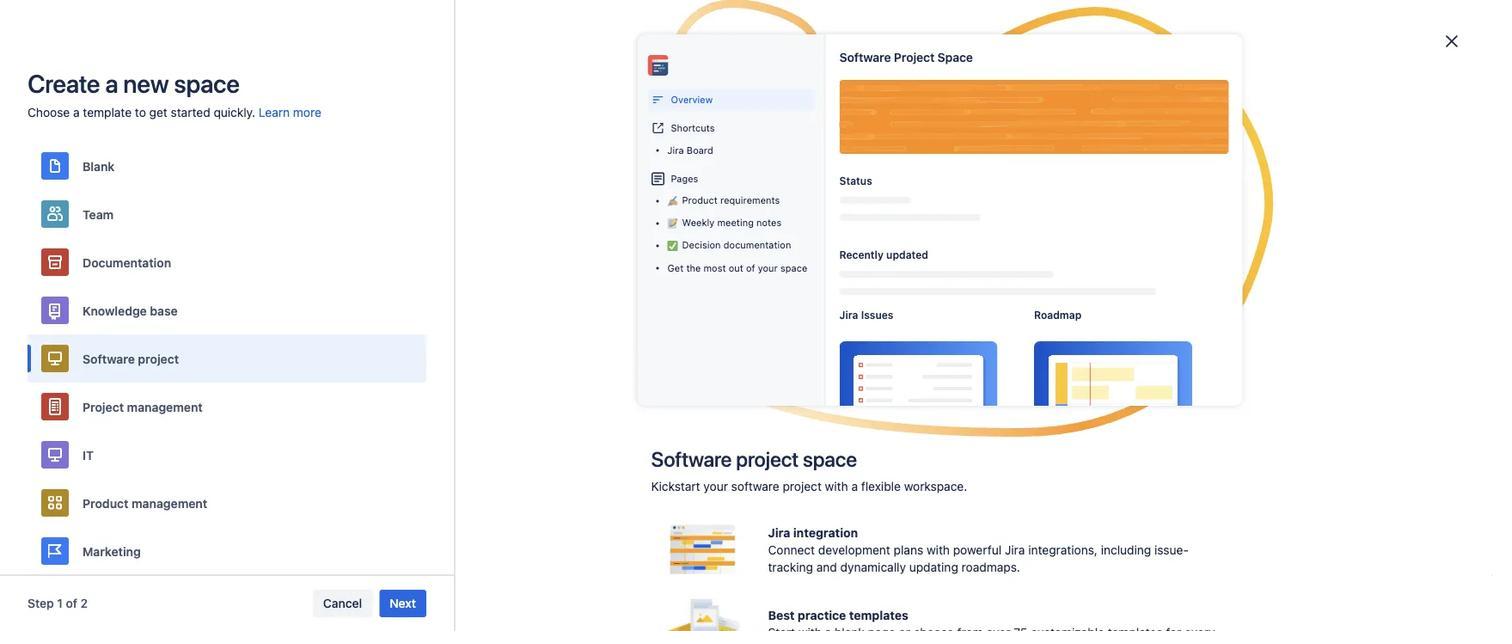 Task type: locate. For each thing, give the bounding box(es) containing it.
your down documentation
[[758, 263, 778, 274]]

issue-
[[1155, 543, 1189, 557]]

1 horizontal spatial of
[[746, 263, 755, 274]]

project management button
[[28, 383, 427, 431]]

starred image
[[630, 206, 651, 227]]

software project space
[[840, 50, 973, 64]]

product inside button
[[83, 496, 129, 510]]

dynamically
[[841, 560, 906, 574]]

1 vertical spatial project
[[736, 447, 799, 471]]

development
[[819, 543, 891, 557]]

banner
[[0, 0, 1494, 48]]

jira board
[[668, 145, 714, 156]]

0 vertical spatial of
[[746, 263, 755, 274]]

management
[[127, 400, 203, 414], [132, 496, 207, 510]]

create inside popup button
[[1046, 79, 1084, 93]]

jira up roadmaps.
[[1005, 543, 1025, 557]]

1 vertical spatial software
[[83, 351, 135, 366]]

space
[[938, 50, 973, 64]]

all spaces region
[[352, 308, 1142, 631]]

shortcuts
[[671, 122, 715, 133]]

status
[[840, 175, 873, 187]]

1
[[57, 596, 63, 611]]

jira left issues at the right
[[840, 309, 859, 321]]

search image
[[354, 370, 372, 391]]

documentation
[[724, 239, 791, 251]]

project
[[138, 351, 179, 366], [736, 447, 799, 471], [783, 479, 822, 494]]

get
[[149, 105, 168, 120]]

project up software
[[736, 447, 799, 471]]

product up marketing
[[83, 496, 129, 510]]

practice
[[798, 608, 847, 623]]

product up weekly
[[682, 195, 718, 206]]

create a space button
[[1036, 72, 1142, 100]]

of right 1
[[66, 596, 77, 611]]

of right out
[[746, 263, 755, 274]]

with up updating
[[927, 543, 950, 557]]

workspace.
[[904, 479, 968, 494]]

1 vertical spatial of
[[66, 596, 77, 611]]

connect
[[768, 543, 815, 557]]

jira
[[668, 145, 684, 156], [840, 309, 859, 321], [768, 526, 791, 540], [1005, 543, 1025, 557]]

product
[[682, 195, 718, 206], [83, 496, 129, 510]]

1 vertical spatial project
[[83, 400, 124, 414]]

management down software project
[[127, 400, 203, 414]]

to
[[135, 105, 146, 120]]

0 horizontal spatial of
[[66, 596, 77, 611]]

create inside create a new space choose a template to get started quickly. learn more
[[28, 69, 100, 98]]

jhgcxhj
[[685, 231, 725, 245]]

meeting
[[718, 217, 754, 228]]

space
[[174, 69, 240, 98], [1097, 79, 1131, 93], [781, 263, 808, 274], [803, 447, 857, 471]]

1 vertical spatial with
[[927, 543, 950, 557]]

broken magnifying glass image
[[689, 431, 804, 586]]

software project space kickstart your software project with a flexible workspace.
[[651, 447, 968, 494]]

:writing_hand::skin tone 4: image
[[668, 196, 678, 206]]

project inside button
[[138, 351, 179, 366]]

space inside create a new space choose a template to get started quickly. learn more
[[174, 69, 240, 98]]

0 vertical spatial product
[[682, 195, 718, 206]]

0 horizontal spatial create
[[28, 69, 100, 98]]

management for project management
[[127, 400, 203, 414]]

:writing_hand::skin tone 4: image
[[668, 196, 678, 206]]

1 horizontal spatial with
[[927, 543, 950, 557]]

1 horizontal spatial your
[[758, 263, 778, 274]]

management inside product management button
[[132, 496, 207, 510]]

software inside software project space kickstart your software project with a flexible workspace.
[[651, 447, 732, 471]]

project up it in the bottom left of the page
[[83, 400, 124, 414]]

1 horizontal spatial software
[[651, 447, 732, 471]]

management for product management
[[132, 496, 207, 510]]

jira for jira integration connect development plans with powerful jira integrations, including issue- tracking and dynamically updating roadmaps.
[[768, 526, 791, 540]]

documentation
[[83, 255, 171, 269]]

with
[[825, 479, 849, 494], [927, 543, 950, 557]]

knowledge base
[[83, 303, 178, 318]]

project left space
[[894, 50, 935, 64]]

board
[[687, 145, 714, 156]]

updating
[[910, 560, 959, 574]]

management inside project management button
[[127, 400, 203, 414]]

project down base
[[138, 351, 179, 366]]

best
[[768, 608, 795, 623]]

starred
[[898, 376, 937, 389]]

create a new space choose a template to get started quickly. learn more
[[28, 69, 322, 120]]

0 horizontal spatial product
[[83, 496, 129, 510]]

project right software
[[783, 479, 822, 494]]

1 horizontal spatial product
[[682, 195, 718, 206]]

project for software project space kickstart your software project with a flexible workspace.
[[736, 447, 799, 471]]

jira issues
[[840, 309, 894, 321]]

create
[[673, 16, 711, 31], [28, 69, 100, 98], [1046, 79, 1084, 93]]

:white_check_mark: image
[[668, 241, 678, 251]]

0 vertical spatial management
[[127, 400, 203, 414]]

personal
[[1027, 376, 1072, 389]]

a
[[105, 69, 118, 98], [1087, 79, 1094, 93], [73, 105, 80, 120], [852, 479, 858, 494]]

more
[[293, 105, 322, 120]]

1 vertical spatial your
[[704, 479, 728, 494]]

weekly meeting notes
[[682, 217, 782, 228]]

2 horizontal spatial software
[[840, 50, 891, 64]]

1 horizontal spatial project
[[894, 50, 935, 64]]

all spaces
[[352, 310, 445, 335]]

team button
[[28, 190, 427, 238]]

blank
[[83, 159, 115, 173]]

all
[[352, 310, 375, 335]]

jira left board
[[668, 145, 684, 156]]

product for product management
[[83, 496, 129, 510]]

0 vertical spatial project
[[138, 351, 179, 366]]

0 horizontal spatial software
[[83, 351, 135, 366]]

0 horizontal spatial project
[[83, 400, 124, 414]]

your left software
[[704, 479, 728, 494]]

1 vertical spatial management
[[132, 496, 207, 510]]

jira for jira board
[[668, 145, 684, 156]]

0 vertical spatial your
[[758, 263, 778, 274]]

jira up connect
[[768, 526, 791, 540]]

2 vertical spatial software
[[651, 447, 732, 471]]

create a new space dialog
[[0, 0, 1494, 631]]

:white_check_mark: image
[[668, 241, 678, 251]]

0 vertical spatial software
[[840, 50, 891, 64]]

with left flexible
[[825, 479, 849, 494]]

blank button
[[28, 142, 427, 190]]

step
[[28, 596, 54, 611]]

software
[[840, 50, 891, 64], [83, 351, 135, 366], [651, 447, 732, 471]]

your
[[758, 263, 778, 274], [704, 479, 728, 494]]

started
[[171, 105, 210, 120]]

of
[[746, 263, 755, 274], [66, 596, 77, 611]]

0 vertical spatial with
[[825, 479, 849, 494]]

it button
[[28, 431, 427, 479]]

pages
[[671, 173, 699, 184]]

management down it "button"
[[132, 496, 207, 510]]

:pencil: image
[[668, 219, 678, 229]]

jira for jira issues
[[840, 309, 859, 321]]

overview
[[671, 94, 713, 105]]

weekly
[[682, 217, 715, 228]]

0 horizontal spatial with
[[825, 479, 849, 494]]

a inside software project space kickstart your software project with a flexible workspace.
[[852, 479, 858, 494]]

tracking
[[768, 560, 814, 574]]

1 vertical spatial product
[[83, 496, 129, 510]]

2 horizontal spatial create
[[1046, 79, 1084, 93]]

2
[[81, 596, 88, 611]]

close image
[[1442, 31, 1463, 52]]

integrations,
[[1029, 543, 1098, 557]]

0 horizontal spatial your
[[704, 479, 728, 494]]

issues
[[861, 309, 894, 321]]

project inside button
[[83, 400, 124, 414]]

most
[[704, 263, 726, 274]]



Task type: vqa. For each thing, say whether or not it's contained in the screenshot.
people at the left top of the page
yes



Task type: describe. For each thing, give the bounding box(es) containing it.
jira integration connect development plans with powerful jira integrations, including issue- tracking and dynamically updating roadmaps.
[[768, 526, 1189, 574]]

decision documentation
[[682, 239, 791, 251]]

roadmaps.
[[962, 560, 1021, 574]]

team
[[83, 207, 114, 221]]

your inside software project space kickstart your software project with a flexible workspace.
[[704, 479, 728, 494]]

learn
[[259, 105, 290, 120]]

requirements
[[721, 195, 780, 206]]

product management
[[83, 496, 207, 510]]

jhgcxhj link
[[671, 163, 823, 271]]

project management
[[83, 400, 203, 414]]

cancel
[[323, 596, 362, 611]]

templates
[[849, 608, 909, 623]]

marketing
[[83, 544, 141, 558]]

learn more link
[[259, 104, 322, 121]]

decision
[[682, 239, 721, 251]]

next button
[[379, 590, 427, 617]]

get
[[668, 263, 684, 274]]

banner containing invite people
[[0, 0, 1494, 48]]

watching
[[832, 376, 881, 389]]

communal
[[954, 376, 1010, 389]]

notes
[[757, 217, 782, 228]]

integration
[[794, 526, 858, 540]]

product requirements
[[682, 195, 780, 206]]

documentation button
[[28, 238, 427, 286]]

step 1 of 2
[[28, 596, 88, 611]]

plans
[[894, 543, 924, 557]]

archived button
[[1082, 372, 1142, 394]]

people
[[603, 16, 642, 31]]

0 vertical spatial project
[[894, 50, 935, 64]]

starred button
[[891, 372, 944, 394]]

software for space
[[840, 50, 891, 64]]

invite
[[569, 16, 600, 31]]

archived
[[1089, 376, 1135, 389]]

roadmap
[[1035, 309, 1082, 321]]

best practice templates
[[768, 608, 909, 623]]

your spaces region
[[352, 128, 1142, 285]]

including
[[1101, 543, 1152, 557]]

recently updated
[[840, 249, 929, 261]]

choose
[[28, 105, 70, 120]]

open image
[[623, 372, 644, 392]]

invite people button
[[559, 10, 652, 37]]

updated
[[887, 249, 929, 261]]

watching button
[[825, 372, 888, 394]]

2 vertical spatial project
[[783, 479, 822, 494]]

product for product requirements
[[682, 195, 718, 206]]

Filter by title field
[[372, 370, 519, 394]]

get the most out of your space
[[668, 263, 808, 274]]

create for new
[[28, 69, 100, 98]]

knowledge base button
[[28, 286, 427, 335]]

space inside software project space kickstart your software project with a flexible workspace.
[[803, 447, 857, 471]]

space inside popup button
[[1097, 79, 1131, 93]]

communal button
[[947, 372, 1016, 394]]

software project button
[[28, 335, 427, 383]]

Search field
[[1167, 10, 1339, 37]]

invite people
[[569, 16, 642, 31]]

software inside button
[[83, 351, 135, 366]]

software project
[[83, 351, 179, 366]]

1 horizontal spatial create
[[673, 16, 711, 31]]

with inside jira integration connect development plans with powerful jira integrations, including issue- tracking and dynamically updating roadmaps.
[[927, 543, 950, 557]]

personal button
[[1020, 372, 1079, 394]]

kickstart
[[651, 479, 701, 494]]

it
[[83, 448, 94, 462]]

cancel button
[[313, 590, 373, 617]]

product management button
[[28, 479, 427, 527]]

new
[[123, 69, 169, 98]]

software for space
[[651, 447, 732, 471]]

and
[[817, 560, 837, 574]]

template
[[83, 105, 132, 120]]

a inside popup button
[[1087, 79, 1094, 93]]

search image
[[1174, 17, 1188, 31]]

knowledge
[[83, 303, 147, 318]]

base
[[150, 303, 178, 318]]

the
[[687, 263, 701, 274]]

spaces
[[380, 310, 445, 335]]

create for space
[[1046, 79, 1084, 93]]

marketing button
[[28, 527, 427, 575]]

with inside software project space kickstart your software project with a flexible workspace.
[[825, 479, 849, 494]]

powerful
[[953, 543, 1002, 557]]

flexible
[[862, 479, 901, 494]]

:pencil: image
[[668, 219, 678, 229]]

software
[[732, 479, 780, 494]]

out
[[729, 263, 744, 274]]

create link
[[663, 10, 721, 37]]

create a space
[[1046, 79, 1131, 93]]

project for software project
[[138, 351, 179, 366]]



